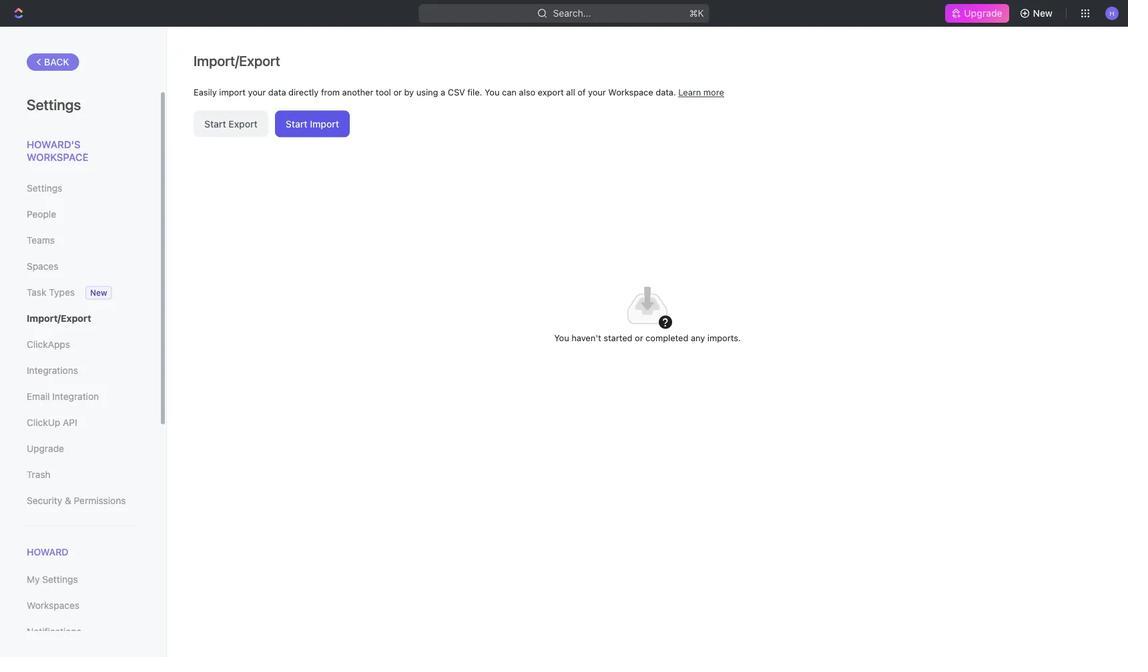Task type: describe. For each thing, give the bounding box(es) containing it.
2 your from the left
[[589, 87, 606, 97]]

integrations link
[[27, 359, 133, 382]]

&
[[65, 495, 71, 506]]

from
[[321, 87, 340, 97]]

h button
[[1102, 3, 1124, 24]]

teams link
[[27, 229, 133, 252]]

start import
[[286, 118, 339, 129]]

no data image
[[621, 279, 675, 332]]

directly
[[289, 87, 319, 97]]

data
[[268, 87, 286, 97]]

integrations
[[27, 365, 78, 376]]

also
[[519, 87, 536, 97]]

⌘k
[[690, 8, 705, 19]]

a
[[441, 87, 446, 97]]

security
[[27, 495, 62, 506]]

task
[[27, 287, 46, 298]]

settings element
[[0, 27, 167, 657]]

import
[[219, 87, 246, 97]]

email
[[27, 391, 50, 402]]

clickup
[[27, 417, 60, 428]]

0 vertical spatial import/export
[[194, 52, 281, 69]]

permissions
[[74, 495, 126, 506]]

1 vertical spatial settings
[[27, 183, 62, 194]]

start import button
[[275, 111, 350, 137]]

back link
[[27, 53, 79, 71]]

howard's workspace
[[27, 138, 88, 163]]

task types
[[27, 287, 75, 298]]

workspace inside "settings" element
[[27, 151, 88, 163]]

email integration link
[[27, 385, 133, 408]]

0 vertical spatial settings
[[27, 96, 81, 113]]

email integration
[[27, 391, 99, 402]]

2 vertical spatial settings
[[42, 574, 78, 585]]

0 vertical spatial upgrade
[[965, 8, 1003, 19]]

can
[[502, 87, 517, 97]]

api
[[63, 417, 77, 428]]

export
[[229, 118, 258, 129]]

by
[[404, 87, 414, 97]]

my settings link
[[27, 569, 133, 591]]

my settings
[[27, 574, 78, 585]]

my
[[27, 574, 40, 585]]

teams
[[27, 235, 55, 246]]

start for start import
[[286, 118, 308, 129]]

completed
[[646, 333, 689, 343]]

any
[[691, 333, 706, 343]]

1 vertical spatial or
[[635, 333, 644, 343]]

clickapps
[[27, 339, 70, 350]]

easily
[[194, 87, 217, 97]]

0 horizontal spatial or
[[394, 87, 402, 97]]

1 horizontal spatial you
[[555, 333, 570, 343]]

import/export inside "settings" element
[[27, 313, 91, 324]]

0 horizontal spatial you
[[485, 87, 500, 97]]

trash link
[[27, 464, 133, 486]]

start for start export
[[204, 118, 226, 129]]

file.
[[468, 87, 483, 97]]

back
[[44, 56, 69, 67]]



Task type: locate. For each thing, give the bounding box(es) containing it.
trash
[[27, 469, 51, 480]]

1 horizontal spatial your
[[589, 87, 606, 97]]

1 horizontal spatial workspace
[[609, 87, 654, 97]]

settings right my
[[42, 574, 78, 585]]

your left data
[[248, 87, 266, 97]]

1 horizontal spatial or
[[635, 333, 644, 343]]

new inside button
[[1034, 8, 1053, 19]]

start left the export
[[204, 118, 226, 129]]

integration
[[52, 391, 99, 402]]

you left haven't
[[555, 333, 570, 343]]

upgrade link down 'clickup api' link
[[27, 438, 133, 460]]

new button
[[1015, 3, 1062, 24]]

your
[[248, 87, 266, 97], [589, 87, 606, 97]]

more
[[704, 87, 725, 97]]

new
[[1034, 8, 1053, 19], [90, 288, 107, 298]]

all
[[567, 87, 576, 97]]

tool
[[376, 87, 391, 97]]

howard's
[[27, 138, 81, 150]]

howard
[[27, 547, 69, 558]]

notifications
[[27, 626, 81, 637]]

or left by
[[394, 87, 402, 97]]

spaces
[[27, 261, 58, 272]]

1 vertical spatial workspace
[[27, 151, 88, 163]]

0 vertical spatial upgrade link
[[946, 4, 1010, 23]]

clickup api link
[[27, 412, 133, 434]]

1 horizontal spatial start
[[286, 118, 308, 129]]

easily import your data directly from another tool or by using a csv file. you can also export all of your workspace data. learn more
[[194, 87, 725, 97]]

workspace down howard's
[[27, 151, 88, 163]]

people link
[[27, 203, 133, 226]]

upgrade link
[[946, 4, 1010, 23], [27, 438, 133, 460]]

start export button
[[194, 111, 268, 137]]

data.
[[656, 87, 677, 97]]

upgrade left the new button
[[965, 8, 1003, 19]]

1 horizontal spatial upgrade
[[965, 8, 1003, 19]]

0 vertical spatial workspace
[[609, 87, 654, 97]]

notifications link
[[27, 621, 133, 643]]

1 horizontal spatial new
[[1034, 8, 1053, 19]]

export
[[538, 87, 564, 97]]

0 horizontal spatial new
[[90, 288, 107, 298]]

2 start from the left
[[286, 118, 308, 129]]

0 horizontal spatial import/export
[[27, 313, 91, 324]]

0 vertical spatial or
[[394, 87, 402, 97]]

or right started
[[635, 333, 644, 343]]

workspaces
[[27, 600, 80, 611]]

workspaces link
[[27, 595, 133, 617]]

1 your from the left
[[248, 87, 266, 97]]

start export
[[204, 118, 258, 129]]

using
[[417, 87, 439, 97]]

0 vertical spatial you
[[485, 87, 500, 97]]

csv
[[448, 87, 465, 97]]

1 horizontal spatial import/export
[[194, 52, 281, 69]]

h
[[1110, 9, 1115, 17]]

workspace left data.
[[609, 87, 654, 97]]

1 vertical spatial import/export
[[27, 313, 91, 324]]

settings link
[[27, 177, 133, 200]]

import
[[310, 118, 339, 129]]

settings up people
[[27, 183, 62, 194]]

0 horizontal spatial upgrade link
[[27, 438, 133, 460]]

settings up howard's
[[27, 96, 81, 113]]

import/export down types
[[27, 313, 91, 324]]

1 horizontal spatial upgrade link
[[946, 4, 1010, 23]]

1 start from the left
[[204, 118, 226, 129]]

1 vertical spatial you
[[555, 333, 570, 343]]

or
[[394, 87, 402, 97], [635, 333, 644, 343]]

0 horizontal spatial upgrade
[[27, 443, 64, 454]]

haven't
[[572, 333, 602, 343]]

learn more link
[[679, 87, 725, 97]]

import/export link
[[27, 307, 133, 330]]

upgrade inside "settings" element
[[27, 443, 64, 454]]

upgrade link left the new button
[[946, 4, 1010, 23]]

import/export up import
[[194, 52, 281, 69]]

start
[[204, 118, 226, 129], [286, 118, 308, 129]]

start left import
[[286, 118, 308, 129]]

upgrade
[[965, 8, 1003, 19], [27, 443, 64, 454]]

workspace
[[609, 87, 654, 97], [27, 151, 88, 163]]

1 vertical spatial upgrade link
[[27, 438, 133, 460]]

imports.
[[708, 333, 741, 343]]

your right of
[[589, 87, 606, 97]]

clickup api
[[27, 417, 77, 428]]

search...
[[553, 8, 592, 19]]

import/export
[[194, 52, 281, 69], [27, 313, 91, 324]]

upgrade down clickup in the bottom left of the page
[[27, 443, 64, 454]]

of
[[578, 87, 586, 97]]

security & permissions
[[27, 495, 126, 506]]

learn
[[679, 87, 702, 97]]

people
[[27, 209, 56, 220]]

1 vertical spatial upgrade
[[27, 443, 64, 454]]

clickapps link
[[27, 333, 133, 356]]

0 vertical spatial new
[[1034, 8, 1053, 19]]

1 vertical spatial new
[[90, 288, 107, 298]]

0 horizontal spatial start
[[204, 118, 226, 129]]

0 horizontal spatial workspace
[[27, 151, 88, 163]]

you
[[485, 87, 500, 97], [555, 333, 570, 343]]

settings
[[27, 96, 81, 113], [27, 183, 62, 194], [42, 574, 78, 585]]

new inside "settings" element
[[90, 288, 107, 298]]

spaces link
[[27, 255, 133, 278]]

another
[[342, 87, 374, 97]]

you haven't started or completed any imports.
[[555, 333, 741, 343]]

security & permissions link
[[27, 490, 133, 512]]

started
[[604, 333, 633, 343]]

you left can
[[485, 87, 500, 97]]

types
[[49, 287, 75, 298]]

0 horizontal spatial your
[[248, 87, 266, 97]]



Task type: vqa. For each thing, say whether or not it's contained in the screenshot.
"location."
no



